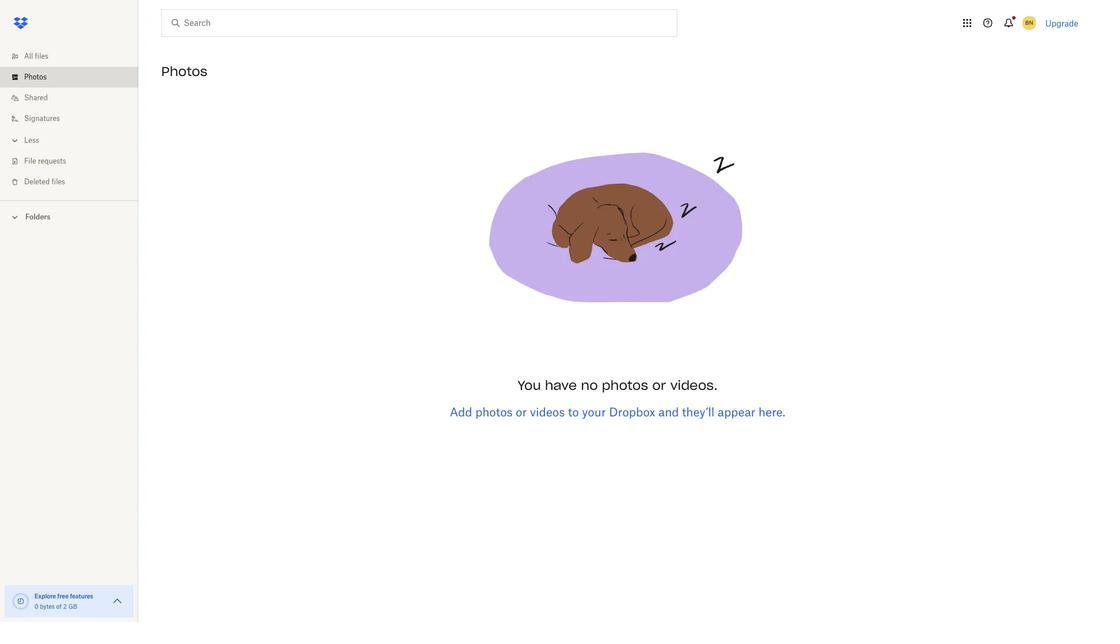 Task type: vqa. For each thing, say whether or not it's contained in the screenshot.
the bottommost format
no



Task type: describe. For each thing, give the bounding box(es) containing it.
bn
[[1026, 19, 1034, 27]]

free
[[57, 593, 69, 600]]

1 horizontal spatial photos
[[602, 378, 649, 394]]

signatures link
[[9, 108, 138, 129]]

less
[[24, 136, 39, 145]]

files for all files
[[35, 52, 48, 61]]

deleted files link
[[9, 172, 138, 193]]

bn button
[[1021, 14, 1039, 32]]

files for deleted files
[[52, 178, 65, 186]]

upgrade
[[1046, 18, 1079, 28]]

deleted files
[[24, 178, 65, 186]]

have
[[545, 378, 577, 394]]

dropbox image
[[9, 12, 32, 35]]

1 horizontal spatial photos
[[161, 63, 208, 80]]

and
[[659, 405, 679, 420]]

list containing all files
[[0, 39, 138, 201]]

shared
[[24, 93, 48, 102]]

add photos or videos to your dropbox and they'll appear here. link
[[450, 405, 786, 420]]

your
[[582, 405, 606, 420]]

file requests
[[24, 157, 66, 165]]

0 vertical spatial or
[[653, 378, 667, 394]]

appear
[[718, 405, 756, 420]]

signatures
[[24, 114, 60, 123]]

no
[[581, 378, 598, 394]]

folders button
[[0, 208, 138, 225]]

1 vertical spatial or
[[516, 405, 527, 420]]

here.
[[759, 405, 786, 420]]

to
[[568, 405, 579, 420]]

you
[[518, 378, 541, 394]]



Task type: locate. For each thing, give the bounding box(es) containing it.
files right "all"
[[35, 52, 48, 61]]

files right deleted
[[52, 178, 65, 186]]

0 horizontal spatial photos
[[476, 405, 513, 420]]

photos
[[161, 63, 208, 80], [24, 73, 47, 81]]

add
[[450, 405, 473, 420]]

0
[[35, 604, 38, 611]]

1 horizontal spatial files
[[52, 178, 65, 186]]

photos inside list item
[[24, 73, 47, 81]]

features
[[70, 593, 93, 600]]

0 vertical spatial files
[[35, 52, 48, 61]]

videos
[[530, 405, 565, 420]]

folders
[[25, 213, 50, 221]]

photos right add
[[476, 405, 513, 420]]

less image
[[9, 135, 21, 146]]

or left videos
[[516, 405, 527, 420]]

all files
[[24, 52, 48, 61]]

all
[[24, 52, 33, 61]]

you have no photos or videos.
[[518, 378, 718, 394]]

0 horizontal spatial or
[[516, 405, 527, 420]]

files
[[35, 52, 48, 61], [52, 178, 65, 186]]

or
[[653, 378, 667, 394], [516, 405, 527, 420]]

gb
[[68, 604, 77, 611]]

shared link
[[9, 88, 138, 108]]

0 horizontal spatial photos
[[24, 73, 47, 81]]

they'll
[[683, 405, 715, 420]]

explore free features 0 bytes of 2 gb
[[35, 593, 93, 611]]

all files link
[[9, 46, 138, 67]]

add photos or videos to your dropbox and they'll appear here.
[[450, 405, 786, 420]]

photos link
[[9, 67, 138, 88]]

0 vertical spatial photos
[[602, 378, 649, 394]]

deleted
[[24, 178, 50, 186]]

photos list item
[[0, 67, 138, 88]]

file requests link
[[9, 151, 138, 172]]

of
[[56, 604, 62, 611]]

requests
[[38, 157, 66, 165]]

explore
[[35, 593, 56, 600]]

dropbox
[[610, 405, 656, 420]]

1 vertical spatial files
[[52, 178, 65, 186]]

sleeping dog on a purple cushion. image
[[474, 88, 762, 376]]

quota usage element
[[12, 593, 30, 611]]

Search text field
[[184, 17, 654, 29]]

bytes
[[40, 604, 55, 611]]

2
[[63, 604, 67, 611]]

1 vertical spatial photos
[[476, 405, 513, 420]]

list
[[0, 39, 138, 201]]

videos.
[[671, 378, 718, 394]]

photos
[[602, 378, 649, 394], [476, 405, 513, 420]]

file
[[24, 157, 36, 165]]

0 horizontal spatial files
[[35, 52, 48, 61]]

or up 'and' on the right of page
[[653, 378, 667, 394]]

photos up dropbox on the right bottom of page
[[602, 378, 649, 394]]

files inside "link"
[[52, 178, 65, 186]]

upgrade link
[[1046, 18, 1079, 28]]

1 horizontal spatial or
[[653, 378, 667, 394]]



